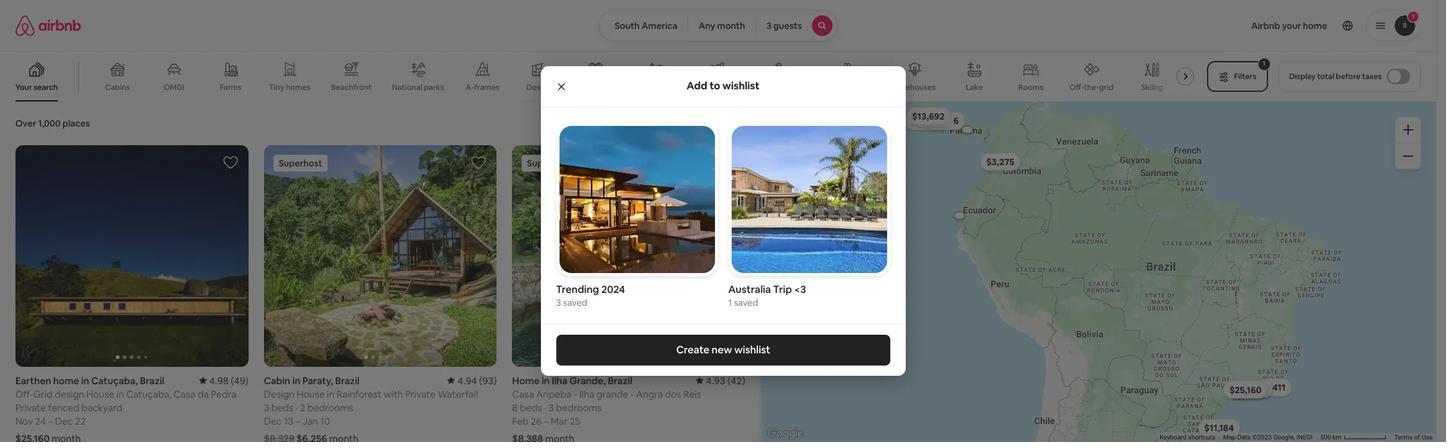 Task type: vqa. For each thing, say whether or not it's contained in the screenshot.
topmost private
yes



Task type: describe. For each thing, give the bounding box(es) containing it.
keyboard shortcuts
[[1160, 434, 1216, 441]]

wishlist for add to wishlist
[[723, 79, 760, 93]]

house inside earthen home in catuçaba, brazil off-grid design house in catuçaba, casa da pedra private fenced backyard nov 24 – dec 22
[[86, 388, 114, 400]]

4.94 (93)
[[458, 374, 497, 387]]

cabin
[[264, 374, 290, 387]]

house inside cabin in paraty, brazil design house in rainforest with private waterfall 3 beds · 2 bedrooms dec 13 – jan 10
[[297, 388, 325, 400]]

wishlist for create new wishlist
[[734, 343, 770, 357]]

month
[[717, 20, 745, 31]]

ski-in/out
[[700, 82, 735, 93]]

tiny
[[269, 82, 284, 93]]

$6,548
[[1238, 383, 1267, 395]]

2024
[[601, 283, 625, 297]]

backyard
[[81, 401, 122, 414]]

2 - from the left
[[630, 388, 634, 400]]

(93)
[[479, 374, 497, 387]]

4.93 (42)
[[706, 374, 745, 387]]

dos
[[665, 388, 682, 400]]

your search
[[15, 82, 58, 93]]

· inside home in ilha grande, brazil casa aripeba - ilha grande - angra dos reis 8 beds · 3 bedrooms feb 26 – mar 25
[[544, 401, 546, 414]]

in inside home in ilha grande, brazil casa aripeba - ilha grande - angra dos reis 8 beds · 3 bedrooms feb 26 – mar 25
[[542, 374, 550, 387]]

$4,795
[[1238, 382, 1266, 394]]

$13,411
[[1256, 382, 1286, 393]]

1 vertical spatial ilha
[[579, 388, 595, 400]]

grid
[[1099, 82, 1114, 92]]

dec inside earthen home in catuçaba, brazil off-grid design house in catuçaba, casa da pedra private fenced backyard nov 24 – dec 22
[[55, 415, 73, 427]]

south
[[615, 20, 640, 31]]

$8,388
[[1238, 383, 1268, 394]]

create new wishlist button
[[556, 335, 890, 366]]

$8,388 button
[[1233, 380, 1273, 398]]

skiing
[[1142, 82, 1163, 93]]

iconic
[[756, 82, 778, 92]]

$6,336 button
[[913, 109, 954, 127]]

farms
[[220, 82, 242, 93]]

da
[[198, 388, 209, 400]]

– inside home in ilha grande, brazil casa aripeba - ilha grande - angra dos reis 8 beds · 3 bedrooms feb 26 – mar 25
[[544, 415, 549, 427]]

profile element
[[854, 0, 1421, 51]]

south america
[[615, 20, 678, 31]]

guests
[[774, 20, 802, 31]]

of
[[1415, 434, 1420, 441]]

4.94
[[458, 374, 477, 387]]

$3,275
[[987, 156, 1015, 168]]

$11,184 $4,795
[[1204, 382, 1266, 434]]

rooms
[[1019, 82, 1044, 93]]

treehouses
[[894, 82, 936, 93]]

$4,795 button
[[1232, 379, 1272, 397]]

$6,256
[[1234, 384, 1263, 395]]

4.98 (49)
[[209, 374, 248, 387]]

data
[[1238, 434, 1251, 441]]

brazil for earthen home in catuçaba, brazil
[[140, 374, 164, 387]]

3 inside trending 2024 3 saved
[[556, 297, 561, 309]]

inegi
[[1297, 434, 1313, 441]]

group containing national parks
[[0, 51, 1200, 102]]

iconic cities
[[756, 82, 799, 92]]

$6,256 button
[[1228, 381, 1269, 399]]

$25,160 button
[[1224, 381, 1268, 399]]

$9,576
[[931, 115, 959, 127]]

24
[[35, 415, 46, 427]]

reis
[[684, 388, 701, 400]]

use
[[1422, 434, 1433, 441]]

4.98
[[209, 374, 229, 387]]

keyboard
[[1160, 434, 1187, 441]]

lake
[[966, 82, 983, 93]]

google,
[[1274, 434, 1295, 441]]

fenced
[[48, 401, 79, 414]]

bedrooms inside home in ilha grande, brazil casa aripeba - ilha grande - angra dos reis 8 beds · 3 bedrooms feb 26 – mar 25
[[556, 401, 602, 414]]

in up backyard
[[117, 388, 124, 400]]

0 vertical spatial catuçaba,
[[91, 374, 138, 387]]

home
[[53, 374, 79, 387]]

$25,160
[[1230, 384, 1262, 396]]

3 guests button
[[756, 10, 838, 41]]

4.94 out of 5 average rating,  93 reviews image
[[447, 374, 497, 387]]

create new wishlist
[[676, 343, 770, 357]]

$13,692 button
[[907, 107, 951, 125]]

taxes
[[1362, 71, 1382, 82]]

angra
[[636, 388, 663, 400]]

beds inside cabin in paraty, brazil design house in rainforest with private waterfall 3 beds · 2 bedrooms dec 13 – jan 10
[[271, 401, 293, 414]]

3 inside home in ilha grande, brazil casa aripeba - ilha grande - angra dos reis 8 beds · 3 bedrooms feb 26 – mar 25
[[549, 401, 554, 414]]

australia
[[728, 283, 771, 297]]

bedrooms inside cabin in paraty, brazil design house in rainforest with private waterfall 3 beds · 2 bedrooms dec 13 – jan 10
[[307, 401, 353, 414]]

8
[[512, 401, 518, 414]]

$13,692
[[912, 110, 945, 122]]

off-the-grid
[[1070, 82, 1114, 92]]

display total before taxes
[[1289, 71, 1382, 82]]

$6,336
[[919, 112, 948, 124]]

grande
[[597, 388, 628, 400]]

none search field containing south america
[[599, 10, 838, 41]]

frames
[[474, 82, 500, 93]]

with
[[384, 388, 403, 400]]

3 inside 3 guests button
[[767, 20, 772, 31]]

3 inside cabin in paraty, brazil design house in rainforest with private waterfall 3 beds · 2 bedrooms dec 13 – jan 10
[[264, 401, 269, 414]]

australia trip <3 1 saved
[[728, 283, 806, 309]]

terms of use
[[1395, 434, 1433, 441]]

google image
[[764, 425, 806, 442]]

– inside earthen home in catuçaba, brazil off-grid design house in catuçaba, casa da pedra private fenced backyard nov 24 – dec 22
[[48, 415, 53, 427]]

$11,184
[[1204, 422, 1234, 434]]

ski-
[[700, 82, 713, 93]]

any
[[699, 20, 715, 31]]

pedra
[[211, 388, 237, 400]]

design
[[55, 388, 84, 400]]

national parks
[[392, 82, 444, 92]]

trending
[[556, 283, 599, 297]]

feb
[[512, 415, 529, 427]]

0 vertical spatial ilha
[[552, 374, 568, 387]]



Task type: locate. For each thing, give the bounding box(es) containing it.
1 vertical spatial wishlist
[[734, 343, 770, 357]]

0 vertical spatial private
[[405, 388, 436, 400]]

private up the nov
[[15, 401, 46, 414]]

aripeba
[[536, 388, 572, 400]]

1 vertical spatial off-
[[15, 388, 33, 400]]

2 horizontal spatial brazil
[[608, 374, 632, 387]]

zoom out image
[[1403, 151, 1414, 161]]

off- down earthen
[[15, 388, 33, 400]]

map data ©2023 google, inegi
[[1223, 434, 1313, 441]]

design down cabin
[[264, 388, 295, 400]]

$9,576 button
[[925, 112, 965, 130]]

2 house from the left
[[297, 388, 325, 400]]

0 horizontal spatial beds
[[271, 401, 293, 414]]

2 · from the left
[[544, 401, 546, 414]]

1 horizontal spatial brazil
[[335, 374, 360, 387]]

design inside cabin in paraty, brazil design house in rainforest with private waterfall 3 beds · 2 bedrooms dec 13 – jan 10
[[264, 388, 295, 400]]

private inside cabin in paraty, brazil design house in rainforest with private waterfall 3 beds · 2 bedrooms dec 13 – jan 10
[[405, 388, 436, 400]]

beds up 26
[[520, 401, 542, 414]]

1 horizontal spatial house
[[297, 388, 325, 400]]

off- inside earthen home in catuçaba, brazil off-grid design house in catuçaba, casa da pedra private fenced backyard nov 24 – dec 22
[[15, 388, 33, 400]]

13
[[284, 415, 293, 427]]

grande,
[[570, 374, 606, 387]]

0 horizontal spatial off-
[[15, 388, 33, 400]]

add to wishlist: earthen home in catuçaba, brazil image
[[223, 155, 238, 170]]

bedrooms
[[307, 401, 353, 414], [556, 401, 602, 414]]

(42)
[[728, 374, 745, 387]]

1 – from the left
[[48, 415, 53, 427]]

– right 24
[[48, 415, 53, 427]]

create
[[676, 343, 709, 357]]

0 horizontal spatial dec
[[55, 415, 73, 427]]

$6,548 button
[[1232, 380, 1273, 398]]

earthen home in catuçaba, brazil off-grid design house in catuçaba, casa da pedra private fenced backyard nov 24 – dec 22
[[15, 374, 237, 427]]

any month
[[699, 20, 745, 31]]

before
[[1336, 71, 1361, 82]]

22
[[75, 415, 86, 427]]

2 horizontal spatial –
[[544, 415, 549, 427]]

2 saved from the left
[[734, 297, 758, 309]]

2 beds from the left
[[520, 401, 542, 414]]

None search field
[[599, 10, 838, 41]]

brazil for home in ilha grande, brazil
[[608, 374, 632, 387]]

1 saved from the left
[[563, 297, 587, 309]]

casa down home
[[512, 388, 534, 400]]

1 horizontal spatial casa
[[512, 388, 534, 400]]

0 horizontal spatial bedrooms
[[307, 401, 353, 414]]

casa inside earthen home in catuçaba, brazil off-grid design house in catuçaba, casa da pedra private fenced backyard nov 24 – dec 22
[[174, 388, 196, 400]]

tiny homes
[[269, 82, 310, 93]]

1 horizontal spatial design
[[527, 82, 552, 93]]

0 vertical spatial 1
[[1263, 59, 1266, 67]]

1 - from the left
[[574, 388, 577, 400]]

dec left "13"
[[264, 415, 282, 427]]

homes
[[286, 82, 310, 93]]

waterfall
[[438, 388, 478, 400]]

catuçaba,
[[91, 374, 138, 387], [126, 388, 172, 400]]

3
[[767, 20, 772, 31], [556, 297, 561, 309], [264, 401, 269, 414], [549, 401, 554, 414]]

add
[[687, 79, 708, 93]]

rainforest
[[337, 388, 382, 400]]

1 horizontal spatial ilha
[[579, 388, 595, 400]]

jan
[[302, 415, 318, 427]]

add to wishlist
[[687, 79, 760, 93]]

brazil inside earthen home in catuçaba, brazil off-grid design house in catuçaba, casa da pedra private fenced backyard nov 24 – dec 22
[[140, 374, 164, 387]]

casa
[[174, 388, 196, 400], [512, 388, 534, 400]]

500 km button
[[1317, 433, 1391, 442]]

1 beds from the left
[[271, 401, 293, 414]]

bedrooms up 10
[[307, 401, 353, 414]]

3 – from the left
[[544, 415, 549, 427]]

casa inside home in ilha grande, brazil casa aripeba - ilha grande - angra dos reis 8 beds · 3 bedrooms feb 26 – mar 25
[[512, 388, 534, 400]]

wishlist for australia trip <3, 1 saved group
[[728, 122, 890, 309]]

2 dec from the left
[[264, 415, 282, 427]]

1 casa from the left
[[174, 388, 196, 400]]

saved inside trending 2024 3 saved
[[563, 297, 587, 309]]

1 horizontal spatial off-
[[1070, 82, 1084, 92]]

3 brazil from the left
[[608, 374, 632, 387]]

1 horizontal spatial beds
[[520, 401, 542, 414]]

0 horizontal spatial ilha
[[552, 374, 568, 387]]

3 down trending
[[556, 297, 561, 309]]

catuçaba, left da
[[126, 388, 172, 400]]

2 casa from the left
[[512, 388, 534, 400]]

private
[[405, 388, 436, 400], [15, 401, 46, 414]]

trending 2024 3 saved
[[556, 283, 625, 309]]

4.93 out of 5 average rating,  42 reviews image
[[696, 374, 745, 387]]

2
[[300, 401, 305, 414]]

earthen
[[15, 374, 51, 387]]

terms
[[1395, 434, 1413, 441]]

brazil inside cabin in paraty, brazil design house in rainforest with private waterfall 3 beds · 2 bedrooms dec 13 – jan 10
[[335, 374, 360, 387]]

home in ilha grande, brazil casa aripeba - ilha grande - angra dos reis 8 beds · 3 bedrooms feb 26 – mar 25
[[512, 374, 701, 427]]

google map
showing 39 stays. region
[[761, 102, 1437, 442]]

0 horizontal spatial house
[[86, 388, 114, 400]]

1 horizontal spatial bedrooms
[[556, 401, 602, 414]]

saved down trending
[[563, 297, 587, 309]]

· down 'aripeba'
[[544, 401, 546, 414]]

2 bedrooms from the left
[[556, 401, 602, 414]]

shortcuts
[[1188, 434, 1216, 441]]

- left angra
[[630, 388, 634, 400]]

group
[[0, 51, 1200, 102], [15, 145, 248, 367], [264, 145, 497, 367], [512, 145, 978, 367]]

1 vertical spatial design
[[264, 388, 295, 400]]

add to wishlist: cabin in paraty, brazil image
[[471, 155, 487, 170]]

cabins
[[105, 82, 130, 93]]

group for earthen home in catuçaba, brazil off-grid design house in catuçaba, casa da pedra private fenced backyard nov 24 – dec 22
[[15, 145, 248, 367]]

parks
[[424, 82, 444, 92]]

1 horizontal spatial 1
[[1263, 59, 1266, 67]]

wishlist for trending 2024, 3 saved group
[[556, 122, 718, 309]]

1 vertical spatial catuçaba,
[[126, 388, 172, 400]]

private inside earthen home in catuçaba, brazil off-grid design house in catuçaba, casa da pedra private fenced backyard nov 24 – dec 22
[[15, 401, 46, 414]]

the-
[[1084, 82, 1099, 92]]

mar
[[551, 415, 568, 427]]

add to wishlist: home in ilha grande, brazil image
[[720, 155, 735, 170]]

omg!
[[164, 82, 184, 93]]

3 left guests
[[767, 20, 772, 31]]

0 horizontal spatial private
[[15, 401, 46, 414]]

4.98 out of 5 average rating,  49 reviews image
[[199, 374, 248, 387]]

<3
[[794, 283, 806, 297]]

dec
[[55, 415, 73, 427], [264, 415, 282, 427]]

– right 26
[[544, 415, 549, 427]]

group for cabin in paraty, brazil design house in rainforest with private waterfall 3 beds · 2 bedrooms dec 13 – jan 10
[[264, 145, 497, 367]]

in/out
[[713, 82, 735, 93]]

over
[[15, 118, 36, 129]]

· inside cabin in paraty, brazil design house in rainforest with private waterfall 3 beds · 2 bedrooms dec 13 – jan 10
[[296, 401, 298, 414]]

$3,275 button
[[981, 153, 1020, 171]]

wishlist right to
[[723, 79, 760, 93]]

$11,270
[[911, 115, 942, 127]]

1 vertical spatial 1
[[728, 297, 732, 309]]

©2023
[[1253, 434, 1272, 441]]

new
[[712, 343, 732, 357]]

brazil
[[140, 374, 164, 387], [335, 374, 360, 387], [608, 374, 632, 387]]

off-
[[1070, 82, 1084, 92], [15, 388, 33, 400]]

house
[[86, 388, 114, 400], [297, 388, 325, 400]]

1 horizontal spatial saved
[[734, 297, 758, 309]]

display
[[1289, 71, 1316, 82]]

– right "13"
[[295, 415, 300, 427]]

in right the home
[[81, 374, 89, 387]]

1
[[1263, 59, 1266, 67], [728, 297, 732, 309]]

design right frames
[[527, 82, 552, 93]]

america
[[642, 20, 678, 31]]

0 horizontal spatial casa
[[174, 388, 196, 400]]

south america button
[[599, 10, 688, 41]]

2 brazil from the left
[[335, 374, 360, 387]]

500 km
[[1321, 434, 1344, 441]]

in down 'paraty,'
[[327, 388, 335, 400]]

map
[[1223, 434, 1236, 441]]

places
[[63, 118, 90, 129]]

km
[[1333, 434, 1342, 441]]

0 horizontal spatial -
[[574, 388, 577, 400]]

0 horizontal spatial design
[[264, 388, 295, 400]]

private right with
[[405, 388, 436, 400]]

1 horizontal spatial –
[[295, 415, 300, 427]]

saved down the australia
[[734, 297, 758, 309]]

0 vertical spatial wishlist
[[723, 79, 760, 93]]

bedrooms up the 25
[[556, 401, 602, 414]]

– inside cabin in paraty, brazil design house in rainforest with private waterfall 3 beds · 2 bedrooms dec 13 – jan 10
[[295, 415, 300, 427]]

catuçaba, up backyard
[[91, 374, 138, 387]]

· left 2
[[296, 401, 298, 414]]

cities
[[780, 82, 799, 92]]

500
[[1321, 434, 1331, 441]]

in right cabin
[[292, 374, 300, 387]]

1 horizontal spatial private
[[405, 388, 436, 400]]

trip
[[773, 283, 792, 297]]

wishlist right new in the bottom of the page
[[734, 343, 770, 357]]

4.93
[[706, 374, 726, 387]]

1 horizontal spatial -
[[630, 388, 634, 400]]

0 horizontal spatial saved
[[563, 297, 587, 309]]

3 down cabin
[[264, 401, 269, 414]]

0 horizontal spatial brazil
[[140, 374, 164, 387]]

brazil inside home in ilha grande, brazil casa aripeba - ilha grande - angra dos reis 8 beds · 3 bedrooms feb 26 – mar 25
[[608, 374, 632, 387]]

any month button
[[688, 10, 756, 41]]

in up 'aripeba'
[[542, 374, 550, 387]]

beds up "13"
[[271, 401, 293, 414]]

keyboard shortcuts button
[[1160, 433, 1216, 442]]

group for home in ilha grande, brazil casa aripeba - ilha grande - angra dos reis 8 beds · 3 bedrooms feb 26 – mar 25
[[512, 145, 978, 367]]

1 inside australia trip <3 1 saved
[[728, 297, 732, 309]]

add to wishlist dialog
[[541, 66, 906, 376]]

0 vertical spatial design
[[527, 82, 552, 93]]

cabin in paraty, brazil design house in rainforest with private waterfall 3 beds · 2 bedrooms dec 13 – jan 10
[[264, 374, 478, 427]]

house up backyard
[[86, 388, 114, 400]]

terms of use link
[[1395, 434, 1433, 441]]

- down "grande,"
[[574, 388, 577, 400]]

1 horizontal spatial dec
[[264, 415, 282, 427]]

design inside group
[[527, 82, 552, 93]]

saved
[[563, 297, 587, 309], [734, 297, 758, 309]]

0 horizontal spatial 1
[[728, 297, 732, 309]]

0 horizontal spatial ·
[[296, 401, 298, 414]]

·
[[296, 401, 298, 414], [544, 401, 546, 414]]

beds inside home in ilha grande, brazil casa aripeba - ilha grande - angra dos reis 8 beds · 3 bedrooms feb 26 – mar 25
[[520, 401, 542, 414]]

1 bedrooms from the left
[[307, 401, 353, 414]]

saved inside australia trip <3 1 saved
[[734, 297, 758, 309]]

1 vertical spatial private
[[15, 401, 46, 414]]

your
[[15, 82, 32, 93]]

1 horizontal spatial ·
[[544, 401, 546, 414]]

ilha
[[552, 374, 568, 387], [579, 388, 595, 400]]

a-frames
[[466, 82, 500, 93]]

dec down fenced
[[55, 415, 73, 427]]

1 house from the left
[[86, 388, 114, 400]]

0 horizontal spatial –
[[48, 415, 53, 427]]

2 – from the left
[[295, 415, 300, 427]]

ilha down "grande,"
[[579, 388, 595, 400]]

1 dec from the left
[[55, 415, 73, 427]]

1 brazil from the left
[[140, 374, 164, 387]]

3 down 'aripeba'
[[549, 401, 554, 414]]

ilha up 'aripeba'
[[552, 374, 568, 387]]

house down 'paraty,'
[[297, 388, 325, 400]]

casa left da
[[174, 388, 196, 400]]

zoom in image
[[1403, 125, 1414, 135]]

to
[[710, 79, 720, 93]]

wishlist inside button
[[734, 343, 770, 357]]

dec inside cabin in paraty, brazil design house in rainforest with private waterfall 3 beds · 2 bedrooms dec 13 – jan 10
[[264, 415, 282, 427]]

off- left "grid"
[[1070, 82, 1084, 92]]

0 vertical spatial off-
[[1070, 82, 1084, 92]]

1 · from the left
[[296, 401, 298, 414]]



